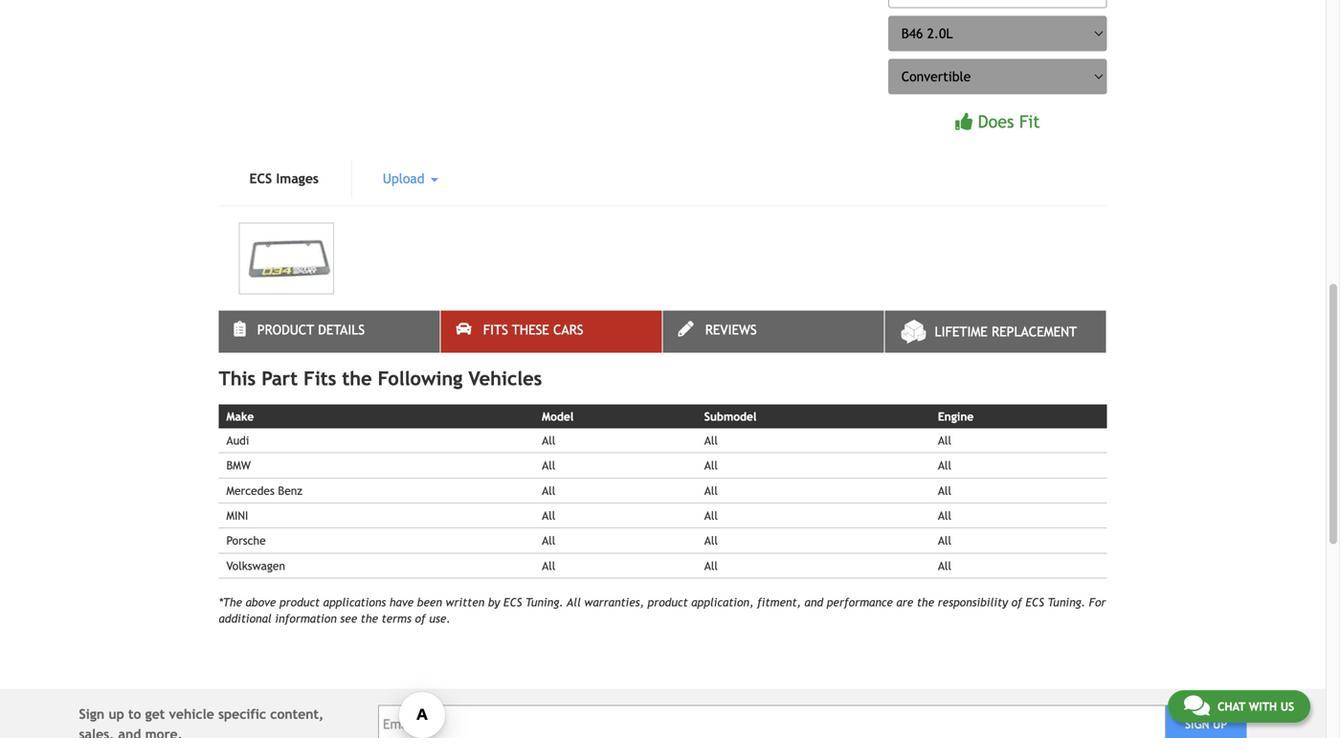 Task type: locate. For each thing, give the bounding box(es) containing it.
sign for sign up to get vehicle specific content, sales, and more.
[[79, 707, 104, 722]]

up left to
[[109, 707, 124, 722]]

submodel
[[704, 410, 757, 423]]

lifetime replacement link
[[885, 311, 1106, 353]]

the right "see"
[[361, 612, 378, 625]]

of right the responsibility
[[1012, 596, 1023, 609]]

chat
[[1218, 700, 1246, 713]]

up for sign up
[[1213, 718, 1228, 731]]

the down the details
[[342, 367, 372, 390]]

reviews link
[[663, 311, 884, 353]]

1 horizontal spatial fits
[[483, 322, 508, 337]]

product
[[280, 596, 320, 609], [648, 596, 688, 609]]

0 vertical spatial of
[[1012, 596, 1023, 609]]

the right are
[[917, 596, 935, 609]]

bmw
[[226, 459, 251, 472]]

0 vertical spatial and
[[805, 596, 824, 609]]

and
[[805, 596, 824, 609], [118, 727, 141, 738]]

more.
[[145, 727, 183, 738]]

and inside "sign up to get vehicle specific content, sales, and more."
[[118, 727, 141, 738]]

sign up button
[[1166, 705, 1247, 738]]

does
[[978, 112, 1014, 132]]

1 vertical spatial fits
[[304, 367, 336, 390]]

sign up 'sales,' in the bottom left of the page
[[79, 707, 104, 722]]

up
[[109, 707, 124, 722], [1213, 718, 1228, 731]]

sign inside button
[[1185, 718, 1210, 731]]

sign down comments icon
[[1185, 718, 1210, 731]]

1 product from the left
[[280, 596, 320, 609]]

ecs
[[249, 171, 272, 186], [504, 596, 522, 609], [1026, 596, 1045, 609]]

product details
[[257, 322, 365, 337]]

fits
[[483, 322, 508, 337], [304, 367, 336, 390]]

lifetime replacement
[[935, 324, 1077, 339]]

tuning. left for
[[1048, 596, 1086, 609]]

sign inside "sign up to get vehicle specific content, sales, and more."
[[79, 707, 104, 722]]

have
[[390, 596, 414, 609]]

0 horizontal spatial tuning.
[[526, 596, 564, 609]]

fitment,
[[757, 596, 801, 609]]

mercedes
[[226, 484, 275, 497]]

ecs left images
[[249, 171, 272, 186]]

1 vertical spatial of
[[415, 612, 426, 625]]

this
[[219, 367, 256, 390]]

content,
[[270, 707, 324, 722]]

see
[[340, 612, 357, 625]]

1 horizontal spatial tuning.
[[1048, 596, 1086, 609]]

and inside *the above product applications have been written by                 ecs tuning. all warranties, product application, fitment,                 and performance are the responsibility of ecs tuning.                 for additional information see the terms of use.
[[805, 596, 824, 609]]

1 horizontal spatial of
[[1012, 596, 1023, 609]]

fits left these
[[483, 322, 508, 337]]

sign up
[[1185, 718, 1228, 731]]

2 vertical spatial the
[[361, 612, 378, 625]]

product right warranties,
[[648, 596, 688, 609]]

1 horizontal spatial and
[[805, 596, 824, 609]]

with
[[1249, 700, 1277, 713]]

0 horizontal spatial of
[[415, 612, 426, 625]]

ecs right the responsibility
[[1026, 596, 1045, 609]]

upload button
[[352, 159, 469, 198]]

1 horizontal spatial product
[[648, 596, 688, 609]]

reviews
[[705, 322, 757, 337]]

of down been
[[415, 612, 426, 625]]

ecs right by
[[504, 596, 522, 609]]

the
[[342, 367, 372, 390], [917, 596, 935, 609], [361, 612, 378, 625]]

0 horizontal spatial sign
[[79, 707, 104, 722]]

0 horizontal spatial up
[[109, 707, 124, 722]]

1 vertical spatial the
[[917, 596, 935, 609]]

use.
[[429, 612, 451, 625]]

up inside "sign up to get vehicle specific content, sales, and more."
[[109, 707, 124, 722]]

and down to
[[118, 727, 141, 738]]

up inside button
[[1213, 718, 1228, 731]]

fits right part
[[304, 367, 336, 390]]

1 horizontal spatial sign
[[1185, 718, 1210, 731]]

and right fitment,
[[805, 596, 824, 609]]

of
[[1012, 596, 1023, 609], [415, 612, 426, 625]]

0 horizontal spatial and
[[118, 727, 141, 738]]

all
[[542, 434, 556, 447], [704, 434, 718, 447], [938, 434, 952, 447], [542, 459, 556, 472], [704, 459, 718, 472], [938, 459, 952, 472], [542, 484, 556, 497], [704, 484, 718, 497], [938, 484, 952, 497], [542, 509, 556, 522], [704, 509, 718, 522], [938, 509, 952, 522], [542, 534, 556, 547], [704, 534, 718, 547], [938, 534, 952, 547], [542, 559, 556, 572], [704, 559, 718, 572], [938, 559, 952, 572], [567, 596, 581, 609]]

all inside *the above product applications have been written by                 ecs tuning. all warranties, product application, fitment,                 and performance are the responsibility of ecs tuning.                 for additional information see the terms of use.
[[567, 596, 581, 609]]

make
[[226, 410, 254, 423]]

mini
[[226, 509, 248, 522]]

written
[[446, 596, 485, 609]]

1 horizontal spatial up
[[1213, 718, 1228, 731]]

up down chat
[[1213, 718, 1228, 731]]

mercedes benz
[[226, 484, 303, 497]]

ecs images
[[249, 171, 319, 186]]

sign
[[79, 707, 104, 722], [1185, 718, 1210, 731]]

0 vertical spatial fits
[[483, 322, 508, 337]]

applications
[[323, 596, 386, 609]]

upload
[[383, 171, 429, 186]]

tuning.
[[526, 596, 564, 609], [1048, 596, 1086, 609]]

vehicles
[[469, 367, 542, 390]]

by
[[488, 596, 500, 609]]

specific
[[218, 707, 266, 722]]

comments image
[[1184, 694, 1210, 717]]

0 horizontal spatial product
[[280, 596, 320, 609]]

1 tuning. from the left
[[526, 596, 564, 609]]

thumbs up image
[[956, 113, 973, 130]]

chat with us
[[1218, 700, 1295, 713]]

product up information
[[280, 596, 320, 609]]

1 vertical spatial and
[[118, 727, 141, 738]]

following
[[378, 367, 463, 390]]

audi
[[226, 434, 249, 447]]

0 horizontal spatial fits
[[304, 367, 336, 390]]

tuning. right by
[[526, 596, 564, 609]]

additional
[[219, 612, 272, 625]]



Task type: vqa. For each thing, say whether or not it's contained in the screenshot.
see
yes



Task type: describe. For each thing, give the bounding box(es) containing it.
porsche
[[226, 534, 266, 547]]

Email email field
[[378, 705, 1166, 738]]

*the
[[219, 596, 242, 609]]

does fit
[[978, 112, 1040, 132]]

es#4020124 - 034-a03-0000 - 034 motorsport license plate frame  - fear no more, drive with ease and confidence with the 034motorsport license plate frame! - 034motorsport - audi bmw volkswagen mercedes benz mini porsche image
[[239, 223, 334, 294]]

for
[[1089, 596, 1106, 609]]

ecs images link
[[219, 159, 349, 198]]

images
[[276, 171, 319, 186]]

details
[[318, 322, 365, 337]]

part
[[262, 367, 298, 390]]

lifetime
[[935, 324, 988, 339]]

sign for sign up
[[1185, 718, 1210, 731]]

to
[[128, 707, 141, 722]]

sign up to get vehicle specific content, sales, and more.
[[79, 707, 324, 738]]

fits inside fits these cars link
[[483, 322, 508, 337]]

are
[[897, 596, 914, 609]]

information
[[275, 612, 337, 625]]

2 tuning. from the left
[[1048, 596, 1086, 609]]

this part fits the following vehicles
[[219, 367, 542, 390]]

sales,
[[79, 727, 114, 738]]

performance
[[827, 596, 893, 609]]

model
[[542, 410, 574, 423]]

warranties,
[[584, 596, 644, 609]]

fit
[[1020, 112, 1040, 132]]

up for sign up to get vehicle specific content, sales, and more.
[[109, 707, 124, 722]]

application,
[[692, 596, 754, 609]]

product
[[257, 322, 314, 337]]

terms
[[382, 612, 412, 625]]

*the above product applications have been written by                 ecs tuning. all warranties, product application, fitment,                 and performance are the responsibility of ecs tuning.                 for additional information see the terms of use.
[[219, 596, 1106, 625]]

engine
[[938, 410, 974, 423]]

replacement
[[992, 324, 1077, 339]]

fits these cars link
[[441, 311, 662, 353]]

2 horizontal spatial ecs
[[1026, 596, 1045, 609]]

get
[[145, 707, 165, 722]]

benz
[[278, 484, 303, 497]]

these
[[512, 322, 549, 337]]

chat with us link
[[1168, 690, 1311, 723]]

2 product from the left
[[648, 596, 688, 609]]

1 horizontal spatial ecs
[[504, 596, 522, 609]]

fits these cars
[[483, 322, 584, 337]]

cars
[[553, 322, 584, 337]]

been
[[417, 596, 442, 609]]

above
[[246, 596, 276, 609]]

0 horizontal spatial ecs
[[249, 171, 272, 186]]

us
[[1281, 700, 1295, 713]]

product details link
[[219, 311, 440, 353]]

vehicle
[[169, 707, 214, 722]]

0 vertical spatial the
[[342, 367, 372, 390]]

volkswagen
[[226, 559, 285, 572]]

responsibility
[[938, 596, 1008, 609]]



